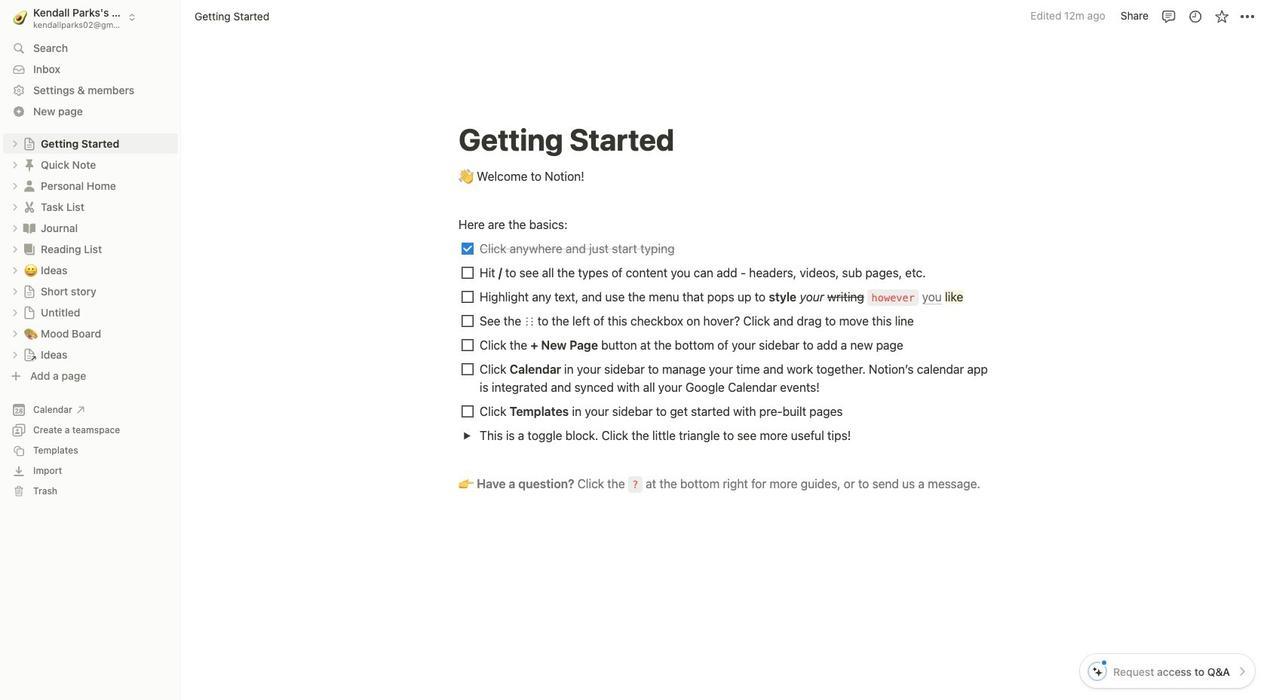 Task type: describe. For each thing, give the bounding box(es) containing it.
🎨 image
[[24, 325, 38, 342]]

👋 image
[[459, 166, 474, 186]]

5 open image from the top
[[11, 266, 20, 275]]

4 open image from the top
[[11, 245, 20, 254]]

2 open image from the top
[[11, 181, 20, 190]]

🥑 image
[[13, 8, 27, 27]]

updates image
[[1187, 9, 1203, 24]]

6 open image from the top
[[11, 287, 20, 296]]



Task type: locate. For each thing, give the bounding box(es) containing it.
7 open image from the top
[[11, 350, 20, 359]]

3 open image from the top
[[11, 224, 20, 233]]

open image
[[11, 160, 20, 169], [11, 181, 20, 190], [11, 224, 20, 233], [11, 245, 20, 254], [11, 266, 20, 275], [11, 287, 20, 296], [11, 350, 20, 359]]

😀 image
[[24, 261, 38, 279]]

favorite image
[[1214, 9, 1229, 24]]

open image
[[11, 139, 20, 148], [11, 202, 20, 212], [11, 308, 20, 317], [11, 329, 20, 338], [463, 432, 471, 440]]

comments image
[[1161, 9, 1176, 24]]

change page icon image
[[23, 137, 36, 150], [22, 157, 37, 172], [22, 178, 37, 193], [22, 199, 37, 215], [22, 221, 37, 236], [22, 242, 37, 257], [23, 285, 36, 298], [23, 306, 36, 319], [23, 348, 36, 362]]

1 open image from the top
[[11, 160, 20, 169]]

👉 image
[[459, 474, 474, 493]]



Task type: vqa. For each thing, say whether or not it's contained in the screenshot.
🏃 Change page icon
no



